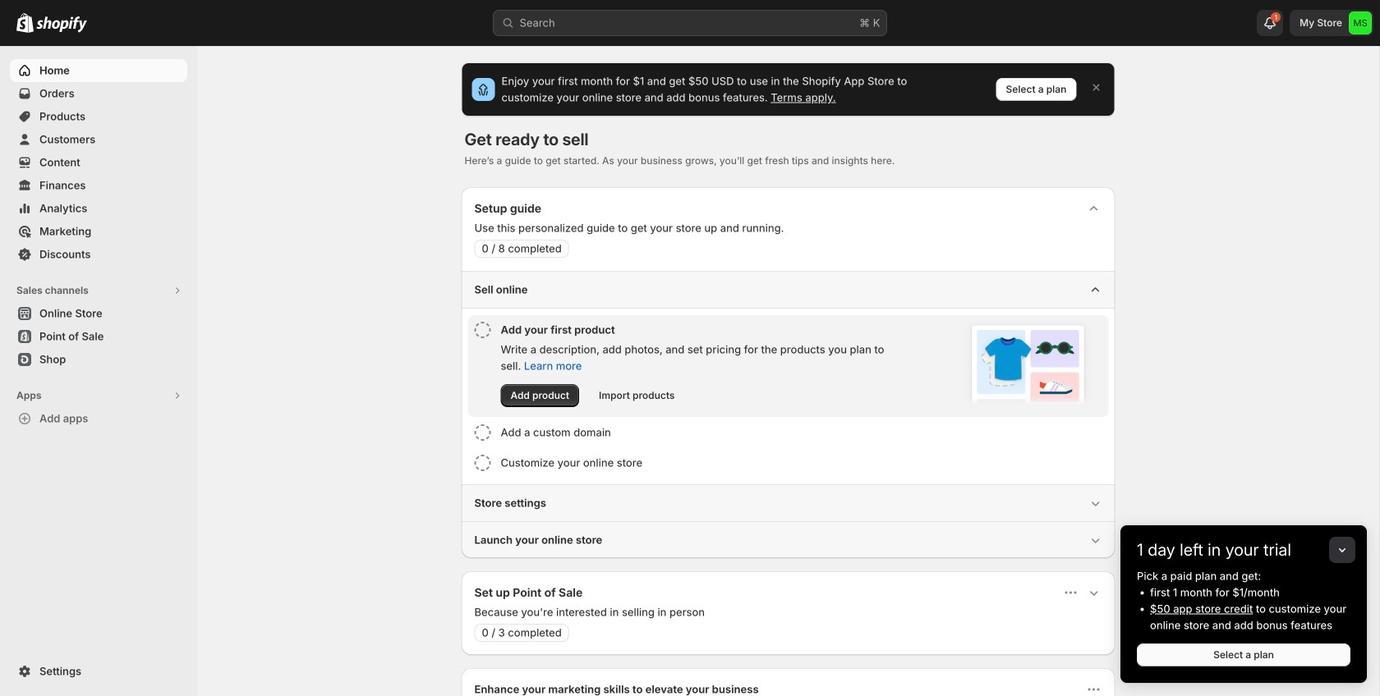 Task type: locate. For each thing, give the bounding box(es) containing it.
0 horizontal spatial shopify image
[[16, 13, 34, 33]]

shopify image
[[16, 13, 34, 33], [36, 16, 87, 33]]

mark add a custom domain as done image
[[474, 425, 491, 441]]

guide categories group
[[461, 271, 1115, 559]]

sell online group
[[461, 271, 1115, 485]]

add a custom domain group
[[468, 418, 1109, 448]]



Task type: vqa. For each thing, say whether or not it's contained in the screenshot.
the Guide categories group
yes



Task type: describe. For each thing, give the bounding box(es) containing it.
mark add your first product as done image
[[474, 322, 491, 338]]

setup guide region
[[461, 187, 1115, 559]]

add your first product group
[[468, 315, 1109, 417]]

customize your online store group
[[468, 449, 1109, 478]]

mark customize your online store as done image
[[474, 455, 491, 472]]

1 horizontal spatial shopify image
[[36, 16, 87, 33]]

my store image
[[1349, 12, 1372, 35]]



